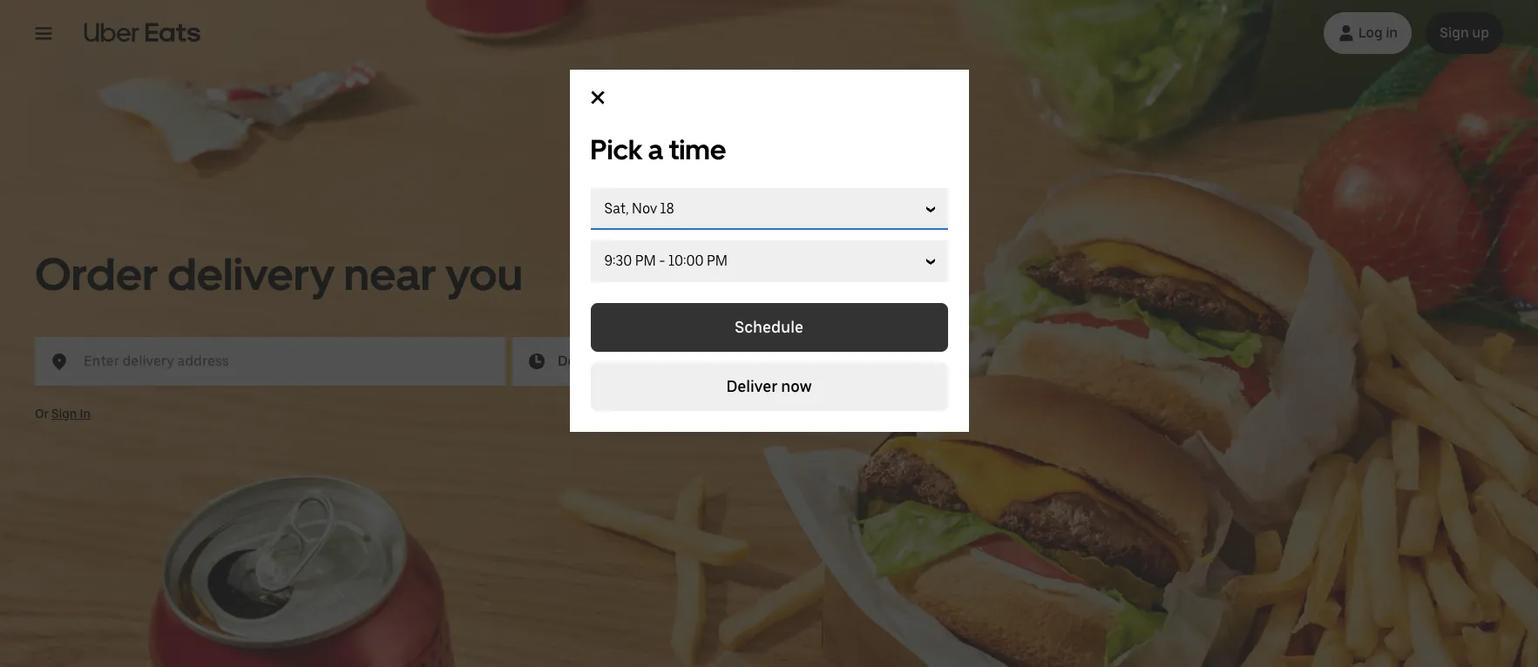 Task type: locate. For each thing, give the bounding box(es) containing it.
sign up link
[[1426, 12, 1503, 54]]

sign in link
[[51, 407, 91, 421]]

sign left the up
[[1440, 24, 1469, 41]]

log in
[[1358, 24, 1398, 41]]

in
[[80, 407, 91, 421]]

pick a time
[[590, 133, 727, 166]]

deliver
[[726, 377, 778, 396]]

delivery
[[167, 247, 335, 302]]

0 vertical spatial sign
[[1440, 24, 1469, 41]]

1 vertical spatial sign
[[51, 407, 77, 421]]

sign left in
[[51, 407, 77, 421]]

pick a time dialog
[[570, 70, 969, 432]]

in
[[1386, 24, 1398, 41]]

or sign in
[[35, 407, 91, 421]]

sign up
[[1440, 24, 1489, 41]]

log
[[1358, 24, 1383, 41]]

sign
[[1440, 24, 1469, 41], [51, 407, 77, 421]]

1 horizontal spatial sign
[[1440, 24, 1469, 41]]

schedule
[[735, 318, 803, 336]]



Task type: vqa. For each thing, say whether or not it's contained in the screenshot.
DELIVER
yes



Task type: describe. For each thing, give the bounding box(es) containing it.
sign inside sign up link
[[1440, 24, 1469, 41]]

0 horizontal spatial sign
[[51, 407, 77, 421]]

near
[[344, 247, 436, 302]]

here
[[755, 352, 787, 370]]

search here
[[700, 352, 787, 370]]

a
[[648, 133, 663, 166]]

schedule button
[[590, 303, 948, 352]]

log in link
[[1324, 12, 1412, 54]]

order delivery near you
[[35, 247, 523, 302]]

now
[[781, 377, 812, 396]]

search here button
[[686, 337, 801, 386]]

search
[[700, 352, 751, 370]]

or
[[35, 407, 49, 421]]

deliver now button
[[590, 363, 948, 411]]

up
[[1472, 24, 1489, 41]]

pick
[[590, 133, 643, 166]]

time
[[669, 133, 727, 166]]

order
[[35, 247, 158, 302]]

you
[[445, 247, 523, 302]]

deliver now
[[726, 377, 812, 396]]



